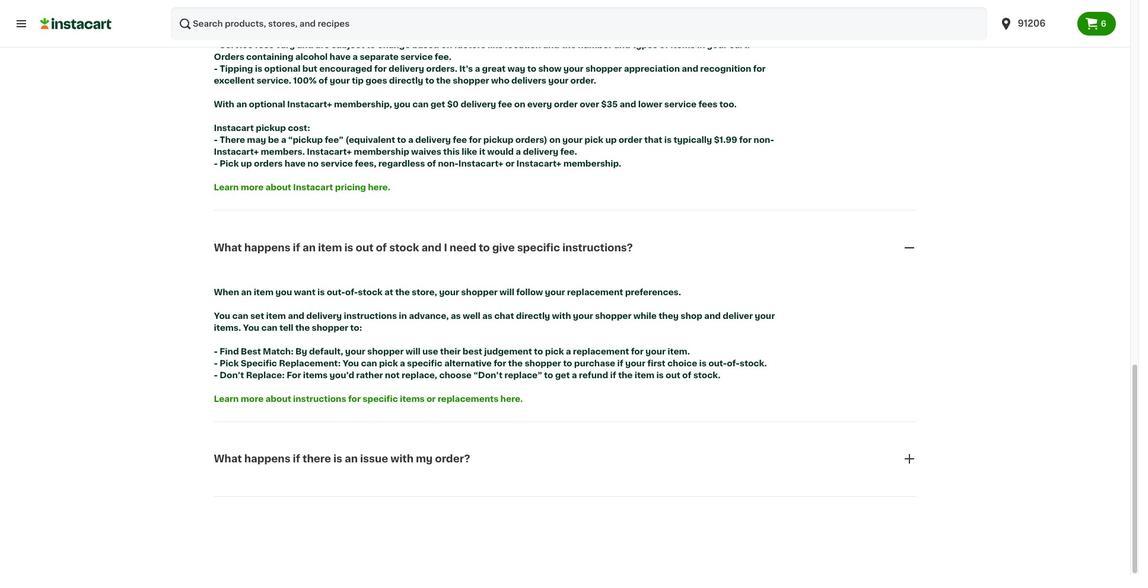 Task type: locate. For each thing, give the bounding box(es) containing it.
item
[[318, 243, 342, 253], [254, 288, 274, 297], [266, 312, 286, 320], [635, 371, 655, 380]]

1 vertical spatial will
[[406, 348, 421, 356]]

with
[[552, 312, 571, 320], [391, 455, 414, 464]]

1 horizontal spatial service
[[401, 53, 433, 61]]

1 learn from the top
[[214, 184, 239, 192]]

pick inside the instacart pickup cost: - there may be a "pickup fee" (equivalent to a delivery fee for pickup orders) on your pick up order that is typically $1.99 for non- instacart+ members. instacart+ membership waives this like it would a delivery fee. - pick up orders have no service fees, regardless of non-instacart+ or instacart+ membership.
[[220, 160, 239, 168]]

here. down the replace" at the bottom left of page
[[501, 395, 523, 403]]

2 as from the left
[[482, 312, 493, 320]]

1 horizontal spatial get
[[555, 371, 570, 380]]

up
[[606, 136, 617, 144], [241, 160, 252, 168]]

pickup
[[256, 124, 286, 132], [484, 136, 514, 144]]

1 happens from the top
[[244, 243, 291, 253]]

4 - from the top
[[214, 136, 218, 144]]

of- down deliver on the right
[[727, 359, 740, 368]]

will
[[500, 288, 515, 297], [406, 348, 421, 356]]

instacart up $3.99
[[313, 5, 353, 14]]

containing
[[246, 53, 294, 61]]

orders right the day
[[401, 17, 430, 26]]

0 vertical spatial instacart
[[313, 5, 353, 14]]

instructions?
[[563, 243, 633, 253]]

will left use
[[406, 348, 421, 356]]

instacart+ down 100%
[[287, 100, 332, 109]]

pick up not
[[379, 359, 398, 368]]

as right "well"
[[482, 312, 493, 320]]

about down members.
[[266, 184, 291, 192]]

0 horizontal spatial orders
[[254, 160, 283, 168]]

you
[[214, 312, 230, 320], [243, 324, 259, 332], [343, 359, 359, 368]]

purchase
[[574, 359, 616, 368]]

instructions down you'd
[[293, 395, 346, 403]]

what inside dropdown button
[[214, 455, 242, 464]]

and right shop
[[704, 312, 721, 320]]

more
[[241, 184, 264, 192], [241, 395, 264, 403]]

1 vertical spatial fee.
[[561, 148, 577, 156]]

0 vertical spatial up
[[606, 136, 617, 144]]

0 horizontal spatial on
[[441, 41, 452, 49]]

91206 button
[[992, 7, 1077, 40]]

to
[[367, 41, 376, 49], [527, 65, 537, 73], [425, 77, 434, 85], [397, 136, 406, 144], [479, 243, 490, 253], [534, 348, 543, 356], [563, 359, 572, 368], [544, 371, 553, 380]]

fee. inside here's a breakdown of instacart delivery cost: - delivery fees start at $3.99 for same-day orders over $35. fees vary for one-hour deliveries, club store deliveries, and deliveries under $35. - service fees vary and are subject to change based on factors like location and the number and types of items in your cart. orders containing alcohol have a separate service fee. - tipping is optional but encouraged for delivery orders. it's a great way to show your shopper appreciation and recognition for excellent service. 100% of your tip goes directly to the shopper who delivers your order.
[[435, 53, 452, 61]]

0 vertical spatial instructions
[[344, 312, 397, 320]]

stock. down deliver on the right
[[740, 359, 767, 368]]

happens inside dropdown button
[[244, 455, 291, 464]]

2 horizontal spatial pick
[[585, 136, 604, 144]]

$3.99
[[313, 17, 339, 26]]

0 vertical spatial cost:
[[393, 5, 415, 14]]

0 horizontal spatial of-
[[345, 288, 358, 297]]

0 vertical spatial or
[[506, 160, 515, 168]]

a
[[244, 5, 249, 14], [353, 53, 358, 61], [475, 65, 480, 73], [281, 136, 286, 144], [408, 136, 414, 144], [516, 148, 521, 156], [566, 348, 571, 356], [400, 359, 405, 368], [572, 371, 577, 380]]

(equivalent
[[345, 136, 395, 144]]

need
[[450, 243, 477, 253]]

1 vertical spatial instructions
[[293, 395, 346, 403]]

1 vertical spatial or
[[427, 395, 436, 403]]

1 vertical spatial with
[[391, 455, 414, 464]]

0 vertical spatial service
[[401, 53, 433, 61]]

when
[[214, 288, 239, 297]]

you for find
[[343, 359, 359, 368]]

with left my on the bottom
[[391, 455, 414, 464]]

out- right choice
[[709, 359, 727, 368]]

if inside dropdown button
[[293, 455, 300, 464]]

your down encouraged
[[330, 77, 350, 85]]

1 horizontal spatial you
[[243, 324, 259, 332]]

instacart inside here's a breakdown of instacart delivery cost: - delivery fees start at $3.99 for same-day orders over $35. fees vary for one-hour deliveries, club store deliveries, and deliveries under $35. - service fees vary and are subject to change based on factors like location and the number and types of items in your cart. orders containing alcohol have a separate service fee. - tipping is optional but encouraged for delivery orders. it's a great way to show your shopper appreciation and recognition for excellent service. 100% of your tip goes directly to the shopper who delivers your order.
[[313, 5, 353, 14]]

your
[[707, 41, 727, 49], [564, 65, 584, 73], [330, 77, 350, 85], [549, 77, 569, 85], [563, 136, 583, 144], [439, 288, 459, 297], [545, 288, 565, 297], [573, 312, 593, 320], [755, 312, 775, 320], [345, 348, 365, 356], [646, 348, 666, 356], [625, 359, 646, 368]]

fee down who on the left of page
[[498, 100, 512, 109]]

1 vertical spatial fee
[[453, 136, 467, 144]]

more for learn more about instacart pricing here.
[[241, 184, 264, 192]]

out
[[356, 243, 374, 253], [666, 371, 681, 380]]

None search field
[[171, 7, 987, 40]]

0 horizontal spatial have
[[285, 160, 306, 168]]

orders
[[214, 53, 244, 61]]

vary right fees
[[497, 17, 516, 26]]

my
[[416, 455, 433, 464]]

out inside dropdown button
[[356, 243, 374, 253]]

8 - from the top
[[214, 371, 218, 380]]

at inside here's a breakdown of instacart delivery cost: - delivery fees start at $3.99 for same-day orders over $35. fees vary for one-hour deliveries, club store deliveries, and deliveries under $35. - service fees vary and are subject to change based on factors like location and the number and types of items in your cart. orders containing alcohol have a separate service fee. - tipping is optional but encouraged for delivery orders. it's a great way to show your shopper appreciation and recognition for excellent service. 100% of your tip goes directly to the shopper who delivers your order.
[[302, 17, 311, 26]]

club
[[623, 17, 642, 26]]

service inside here's a breakdown of instacart delivery cost: - delivery fees start at $3.99 for same-day orders over $35. fees vary for one-hour deliveries, club store deliveries, and deliveries under $35. - service fees vary and are subject to change based on factors like location and the number and types of items in your cart. orders containing alcohol have a separate service fee. - tipping is optional but encouraged for delivery orders. it's a great way to show your shopper appreciation and recognition for excellent service. 100% of your tip goes directly to the shopper who delivers your order.
[[401, 53, 433, 61]]

may
[[247, 136, 266, 144]]

1 vertical spatial non-
[[438, 160, 459, 168]]

what for what happens if an item is out of stock and i need to give specific instructions?
[[214, 243, 242, 253]]

0 vertical spatial fee.
[[435, 53, 452, 61]]

stock. down choice
[[694, 371, 721, 380]]

0 horizontal spatial directly
[[389, 77, 423, 85]]

1 horizontal spatial stock
[[389, 243, 419, 253]]

with inside you can set item and delivery instructions in advance, as well as chat directly with your shopper while they shop and deliver your items. you can tell the shopper to:
[[552, 312, 571, 320]]

2 horizontal spatial service
[[664, 100, 697, 109]]

more down the replace:
[[241, 395, 264, 403]]

fees up under
[[259, 17, 278, 26]]

stock left i
[[389, 243, 419, 253]]

membership.
[[564, 160, 622, 168]]

here.
[[368, 184, 390, 192], [501, 395, 523, 403]]

1 horizontal spatial fee
[[498, 100, 512, 109]]

follow
[[516, 288, 543, 297]]

0 vertical spatial over
[[432, 17, 451, 26]]

1 horizontal spatial specific
[[407, 359, 442, 368]]

over left $35
[[580, 100, 599, 109]]

is
[[255, 65, 262, 73], [665, 136, 672, 144], [344, 243, 353, 253], [318, 288, 325, 297], [699, 359, 707, 368], [657, 371, 664, 380], [334, 455, 342, 464]]

for right '$1.99'
[[739, 136, 752, 144]]

3 - from the top
[[214, 65, 218, 73]]

with inside dropdown button
[[391, 455, 414, 464]]

0 vertical spatial stock.
[[740, 359, 767, 368]]

an right with at the top of the page
[[236, 100, 247, 109]]

for up it
[[469, 136, 482, 144]]

$35. down start
[[286, 29, 306, 38]]

91206 button
[[999, 7, 1070, 40]]

in up "recognition"
[[697, 41, 705, 49]]

number
[[578, 41, 612, 49]]

items inside here's a breakdown of instacart delivery cost: - delivery fees start at $3.99 for same-day orders over $35. fees vary for one-hour deliveries, club store deliveries, and deliveries under $35. - service fees vary and are subject to change based on factors like location and the number and types of items in your cart. orders containing alcohol have a separate service fee. - tipping is optional but encouraged for delivery orders. it's a great way to show your shopper appreciation and recognition for excellent service. 100% of your tip goes directly to the shopper who delivers your order.
[[671, 41, 695, 49]]

learn for learn more about instacart pricing here.
[[214, 184, 239, 192]]

0 horizontal spatial specific
[[363, 395, 398, 403]]

no
[[308, 160, 319, 168]]

items inside - find best match: by default, your shopper will use their best judgement to pick a replacement for your item. - pick specific replacement: you can pick a specific alternative for the shopper to purchase if your first choice is out-of-stock. - don't replace: for items you'd rather not replace, choose "don't replace" to get a refund if the item is out of stock.
[[303, 371, 328, 380]]

like inside the instacart pickup cost: - there may be a "pickup fee" (equivalent to a delivery fee for pickup orders) on your pick up order that is typically $1.99 for non- instacart+ members. instacart+ membership waives this like it would a delivery fee. - pick up orders have no service fees, regardless of non-instacart+ or instacart+ membership.
[[462, 148, 477, 156]]

0 horizontal spatial as
[[451, 312, 461, 320]]

0 horizontal spatial items
[[303, 371, 328, 380]]

what inside dropdown button
[[214, 243, 242, 253]]

delivery inside you can set item and delivery instructions in advance, as well as chat directly with your shopper while they shop and deliver your items. you can tell the shopper to:
[[306, 312, 342, 320]]

members.
[[261, 148, 305, 156]]

1 vertical spatial more
[[241, 395, 264, 403]]

shopper left while
[[595, 312, 632, 320]]

learn down there
[[214, 184, 239, 192]]

if left there
[[293, 455, 300, 464]]

for down judgement
[[494, 359, 506, 368]]

an inside dropdown button
[[345, 455, 358, 464]]

directly inside you can set item and delivery instructions in advance, as well as chat directly with your shopper while they shop and deliver your items. you can tell the shopper to:
[[516, 312, 550, 320]]

you
[[394, 100, 411, 109], [276, 288, 292, 297]]

1 vertical spatial about
[[266, 395, 291, 403]]

shopper up default,
[[312, 324, 348, 332]]

0 vertical spatial pick
[[220, 160, 239, 168]]

1 what from the top
[[214, 243, 242, 253]]

0 vertical spatial specific
[[517, 243, 560, 253]]

if up the want at the left bottom
[[293, 243, 300, 253]]

store,
[[412, 288, 437, 297]]

$1.99
[[714, 136, 738, 144]]

fees left too.
[[699, 100, 718, 109]]

have down members.
[[285, 160, 306, 168]]

instacart+ down it
[[459, 160, 504, 168]]

pick down there
[[220, 160, 239, 168]]

delivery up same-
[[355, 5, 391, 14]]

2 horizontal spatial specific
[[517, 243, 560, 253]]

1 horizontal spatial in
[[697, 41, 705, 49]]

1 horizontal spatial out
[[666, 371, 681, 380]]

cost: up "pickup
[[288, 124, 310, 132]]

stock inside dropdown button
[[389, 243, 419, 253]]

tip
[[352, 77, 364, 85]]

0 vertical spatial on
[[441, 41, 452, 49]]

0 vertical spatial at
[[302, 17, 311, 26]]

happens inside dropdown button
[[244, 243, 291, 253]]

with
[[214, 100, 234, 109]]

1 vertical spatial out
[[666, 371, 681, 380]]

in left advance,
[[399, 312, 407, 320]]

order left 'that'
[[619, 136, 643, 144]]

1 vertical spatial replacement
[[573, 348, 629, 356]]

1 horizontal spatial over
[[580, 100, 599, 109]]

not
[[385, 371, 400, 380]]

as left "well"
[[451, 312, 461, 320]]

of-
[[345, 288, 358, 297], [727, 359, 740, 368]]

on left every
[[514, 100, 525, 109]]

your down to:
[[345, 348, 365, 356]]

1 horizontal spatial will
[[500, 288, 515, 297]]

1 horizontal spatial pick
[[545, 348, 564, 356]]

fee. up membership. on the top of the page
[[561, 148, 577, 156]]

1 - from the top
[[214, 17, 218, 26]]

1 as from the left
[[451, 312, 461, 320]]

shopper
[[586, 65, 622, 73], [453, 77, 489, 85], [461, 288, 498, 297], [595, 312, 632, 320], [312, 324, 348, 332], [367, 348, 404, 356], [525, 359, 561, 368]]

out- inside - find best match: by default, your shopper will use their best judgement to pick a replacement for your item. - pick specific replacement: you can pick a specific alternative for the shopper to purchase if your first choice is out-of-stock. - don't replace: for items you'd rather not replace, choose "don't replace" to get a refund if the item is out of stock.
[[709, 359, 727, 368]]

pick
[[585, 136, 604, 144], [545, 348, 564, 356], [379, 359, 398, 368]]

is inside what happens if there is an issue with my order? dropdown button
[[334, 455, 342, 464]]

0 horizontal spatial fee.
[[435, 53, 452, 61]]

2 - from the top
[[214, 41, 218, 49]]

1 vertical spatial $35.
[[286, 29, 306, 38]]

specific up replace,
[[407, 359, 442, 368]]

0 horizontal spatial out
[[356, 243, 374, 253]]

you for can
[[243, 324, 259, 332]]

1 vertical spatial have
[[285, 160, 306, 168]]

up down may
[[241, 160, 252, 168]]

recognition
[[700, 65, 751, 73]]

$35
[[601, 100, 618, 109]]

5 - from the top
[[214, 160, 218, 168]]

like left it
[[462, 148, 477, 156]]

of inside the instacart pickup cost: - there may be a "pickup fee" (equivalent to a delivery fee for pickup orders) on your pick up order that is typically $1.99 for non- instacart+ members. instacart+ membership waives this like it would a delivery fee. - pick up orders have no service fees, regardless of non-instacart+ or instacart+ membership.
[[427, 160, 436, 168]]

2 pick from the top
[[220, 359, 239, 368]]

1 horizontal spatial out-
[[709, 359, 727, 368]]

to left give
[[479, 243, 490, 253]]

optional down service.
[[249, 100, 285, 109]]

for left one-
[[518, 17, 531, 26]]

1 vertical spatial order
[[619, 136, 643, 144]]

and up cart.
[[716, 17, 732, 26]]

delivery up waives
[[415, 136, 451, 144]]

more down members.
[[241, 184, 264, 192]]

1 vertical spatial out-
[[709, 359, 727, 368]]

2 horizontal spatial items
[[671, 41, 695, 49]]

under
[[259, 29, 285, 38]]

the right tell
[[295, 324, 310, 332]]

learn for learn more about instructions for specific items or replacements here.
[[214, 395, 239, 403]]

2 learn from the top
[[214, 395, 239, 403]]

1 horizontal spatial orders
[[401, 17, 430, 26]]

pick inside the instacart pickup cost: - there may be a "pickup fee" (equivalent to a delivery fee for pickup orders) on your pick up order that is typically $1.99 for non- instacart+ members. instacart+ membership waives this like it would a delivery fee. - pick up orders have no service fees, regardless of non-instacart+ or instacart+ membership.
[[585, 136, 604, 144]]

can
[[413, 100, 429, 109], [232, 312, 248, 320], [261, 324, 278, 332], [361, 359, 377, 368]]

cart.
[[729, 41, 750, 49]]

0 vertical spatial what
[[214, 243, 242, 253]]

non- down this
[[438, 160, 459, 168]]

for right "recognition"
[[753, 65, 766, 73]]

order inside the instacart pickup cost: - there may be a "pickup fee" (equivalent to a delivery fee for pickup orders) on your pick up order that is typically $1.99 for non- instacart+ members. instacart+ membership waives this like it would a delivery fee. - pick up orders have no service fees, regardless of non-instacart+ or instacart+ membership.
[[619, 136, 643, 144]]

1 vertical spatial what
[[214, 455, 242, 464]]

delivery
[[220, 17, 257, 26]]

1 about from the top
[[266, 184, 291, 192]]

0 horizontal spatial fee
[[453, 136, 467, 144]]

directly right the goes
[[389, 77, 423, 85]]

item inside you can set item and delivery instructions in advance, as well as chat directly with your shopper while they shop and deliver your items. you can tell the shopper to:
[[266, 312, 286, 320]]

and left i
[[422, 243, 442, 253]]

1 horizontal spatial with
[[552, 312, 571, 320]]

goes
[[366, 77, 387, 85]]

is inside the instacart pickup cost: - there may be a "pickup fee" (equivalent to a delivery fee for pickup orders) on your pick up order that is typically $1.99 for non- instacart+ members. instacart+ membership waives this like it would a delivery fee. - pick up orders have no service fees, regardless of non-instacart+ or instacart+ membership.
[[665, 136, 672, 144]]

0 horizontal spatial order
[[554, 100, 578, 109]]

0 horizontal spatial will
[[406, 348, 421, 356]]

0 horizontal spatial pick
[[379, 359, 398, 368]]

learn more about instacart pricing here. link
[[214, 184, 390, 192]]

0 horizontal spatial stock
[[358, 288, 383, 297]]

service
[[401, 53, 433, 61], [664, 100, 697, 109], [321, 160, 353, 168]]

replacements
[[438, 395, 499, 403]]

shop
[[681, 312, 703, 320]]

2 more from the top
[[241, 395, 264, 403]]

instacart up there
[[214, 124, 254, 132]]

can down set
[[261, 324, 278, 332]]

0 vertical spatial here.
[[368, 184, 390, 192]]

0 vertical spatial $35.
[[453, 17, 472, 26]]

at left store, in the left bottom of the page
[[385, 288, 393, 297]]

stock for of
[[389, 243, 419, 253]]

0 vertical spatial stock
[[389, 243, 419, 253]]

1 horizontal spatial directly
[[516, 312, 550, 320]]

replacement down instructions?
[[567, 288, 623, 297]]

0 horizontal spatial pickup
[[256, 124, 286, 132]]

you right membership, at top
[[394, 100, 411, 109]]

learn
[[214, 184, 239, 192], [214, 395, 239, 403]]

in inside here's a breakdown of instacart delivery cost: - delivery fees start at $3.99 for same-day orders over $35. fees vary for one-hour deliveries, club store deliveries, and deliveries under $35. - service fees vary and are subject to change based on factors like location and the number and types of items in your cart. orders containing alcohol have a separate service fee. - tipping is optional but encouraged for delivery orders. it's a great way to show your shopper appreciation and recognition for excellent service. 100% of your tip goes directly to the shopper who delivers your order.
[[697, 41, 705, 49]]

well
[[463, 312, 481, 320]]

at
[[302, 17, 311, 26], [385, 288, 393, 297]]

fee.
[[435, 53, 452, 61], [561, 148, 577, 156]]

have inside the instacart pickup cost: - there may be a "pickup fee" (equivalent to a delivery fee for pickup orders) on your pick up order that is typically $1.99 for non- instacart+ members. instacart+ membership waives this like it would a delivery fee. - pick up orders have no service fees, regardless of non-instacart+ or instacart+ membership.
[[285, 160, 306, 168]]

pick down the find
[[220, 359, 239, 368]]

1 horizontal spatial vary
[[497, 17, 516, 26]]

order
[[554, 100, 578, 109], [619, 136, 643, 144]]

pick right judgement
[[545, 348, 564, 356]]

have
[[330, 53, 351, 61], [285, 160, 306, 168]]

about for instructions
[[266, 395, 291, 403]]

2 about from the top
[[266, 395, 291, 403]]

to down orders.
[[425, 77, 434, 85]]

1 vertical spatial of-
[[727, 359, 740, 368]]

specific inside dropdown button
[[517, 243, 560, 253]]

0 horizontal spatial $35.
[[286, 29, 306, 38]]

0 vertical spatial items
[[671, 41, 695, 49]]

alternative
[[444, 359, 492, 368]]

2 vertical spatial pick
[[379, 359, 398, 368]]

when an item you want is out-of-stock at the store, your shopper will follow your replacement preferences.
[[214, 288, 681, 297]]

to inside dropdown button
[[479, 243, 490, 253]]

0 vertical spatial like
[[488, 41, 503, 49]]

get
[[431, 100, 445, 109], [555, 371, 570, 380]]

it's
[[459, 65, 473, 73]]

will left follow
[[500, 288, 515, 297]]

learn down don't
[[214, 395, 239, 403]]

like inside here's a breakdown of instacart delivery cost: - delivery fees start at $3.99 for same-day orders over $35. fees vary for one-hour deliveries, club store deliveries, and deliveries under $35. - service fees vary and are subject to change based on factors like location and the number and types of items in your cart. orders containing alcohol have a separate service fee. - tipping is optional but encouraged for delivery orders. it's a great way to show your shopper appreciation and recognition for excellent service. 100% of your tip goes directly to the shopper who delivers your order.
[[488, 41, 503, 49]]

delivery
[[355, 5, 391, 14], [389, 65, 424, 73], [461, 100, 496, 109], [415, 136, 451, 144], [523, 148, 559, 156], [306, 312, 342, 320]]

1 vertical spatial happens
[[244, 455, 291, 464]]

2 happens from the top
[[244, 455, 291, 464]]

instacart logo image
[[40, 17, 112, 31]]

1 more from the top
[[241, 184, 264, 192]]

1 pick from the top
[[220, 160, 239, 168]]

cost:
[[393, 5, 415, 14], [288, 124, 310, 132]]

more for learn more about instructions for specific items or replacements here.
[[241, 395, 264, 403]]

pickup up would
[[484, 136, 514, 144]]

item.
[[668, 348, 690, 356]]

1 deliveries, from the left
[[575, 17, 621, 26]]

there
[[220, 136, 245, 144]]

specific inside - find best match: by default, your shopper will use their best judgement to pick a replacement for your item. - pick specific replacement: you can pick a specific alternative for the shopper to purchase if your first choice is out-of-stock. - don't replace: for items you'd rather not replace, choose "don't replace" to get a refund if the item is out of stock.
[[407, 359, 442, 368]]

over inside here's a breakdown of instacart delivery cost: - delivery fees start at $3.99 for same-day orders over $35. fees vary for one-hour deliveries, club store deliveries, and deliveries under $35. - service fees vary and are subject to change based on factors like location and the number and types of items in your cart. orders containing alcohol have a separate service fee. - tipping is optional but encouraged for delivery orders. it's a great way to show your shopper appreciation and recognition for excellent service. 100% of your tip goes directly to the shopper who delivers your order.
[[432, 17, 451, 26]]

your up first
[[646, 348, 666, 356]]

0 horizontal spatial at
[[302, 17, 311, 26]]

service right lower
[[664, 100, 697, 109]]

6 - from the top
[[214, 348, 218, 356]]

items down replacement:
[[303, 371, 328, 380]]

replacement:
[[279, 359, 341, 368]]

don't
[[220, 371, 244, 380]]

their
[[440, 348, 461, 356]]

here's
[[214, 5, 242, 14]]

give
[[492, 243, 515, 253]]

service down based
[[401, 53, 433, 61]]

2 what from the top
[[214, 455, 242, 464]]

waives
[[411, 148, 441, 156]]

0 vertical spatial in
[[697, 41, 705, 49]]

to:
[[350, 324, 362, 332]]

1 vertical spatial instacart
[[214, 124, 254, 132]]

encouraged
[[319, 65, 372, 73]]

the right refund
[[618, 371, 633, 380]]

you inside - find best match: by default, your shopper will use their best judgement to pick a replacement for your item. - pick specific replacement: you can pick a specific alternative for the shopper to purchase if your first choice is out-of-stock. - don't replace: for items you'd rather not replace, choose "don't replace" to get a refund if the item is out of stock.
[[343, 359, 359, 368]]

to up the replace" at the bottom left of page
[[534, 348, 543, 356]]

items down replace,
[[400, 395, 425, 403]]

1 horizontal spatial here.
[[501, 395, 523, 403]]

service inside the instacart pickup cost: - there may be a "pickup fee" (equivalent to a delivery fee for pickup orders) on your pick up order that is typically $1.99 for non- instacart+ members. instacart+ membership waives this like it would a delivery fee. - pick up orders have no service fees, regardless of non-instacart+ or instacart+ membership.
[[321, 160, 353, 168]]

0 vertical spatial vary
[[497, 17, 516, 26]]

$35. left fees
[[453, 17, 472, 26]]

stock up to:
[[358, 288, 383, 297]]

1 vertical spatial directly
[[516, 312, 550, 320]]

directly inside here's a breakdown of instacart delivery cost: - delivery fees start at $3.99 for same-day orders over $35. fees vary for one-hour deliveries, club store deliveries, and deliveries under $35. - service fees vary and are subject to change based on factors like location and the number and types of items in your cart. orders containing alcohol have a separate service fee. - tipping is optional but encouraged for delivery orders. it's a great way to show your shopper appreciation and recognition for excellent service. 100% of your tip goes directly to the shopper who delivers your order.
[[389, 77, 423, 85]]

0 horizontal spatial vary
[[276, 41, 295, 49]]

if
[[293, 243, 300, 253], [617, 359, 624, 368], [610, 371, 616, 380], [293, 455, 300, 464]]

an up the want at the left bottom
[[303, 243, 316, 253]]

2 vertical spatial items
[[400, 395, 425, 403]]

factors
[[454, 41, 486, 49]]

cost: inside here's a breakdown of instacart delivery cost: - delivery fees start at $3.99 for same-day orders over $35. fees vary for one-hour deliveries, club store deliveries, and deliveries under $35. - service fees vary and are subject to change based on factors like location and the number and types of items in your cart. orders containing alcohol have a separate service fee. - tipping is optional but encouraged for delivery orders. it's a great way to show your shopper appreciation and recognition for excellent service. 100% of your tip goes directly to the shopper who delivers your order.
[[393, 5, 415, 14]]

the inside you can set item and delivery instructions in advance, as well as chat directly with your shopper while they shop and deliver your items. you can tell the shopper to:
[[295, 324, 310, 332]]

0 horizontal spatial cost:
[[288, 124, 310, 132]]



Task type: describe. For each thing, give the bounding box(es) containing it.
are
[[315, 41, 330, 49]]

choose
[[439, 371, 472, 380]]

91206
[[1018, 19, 1046, 28]]

instacart+ down fee"
[[307, 148, 352, 156]]

what happens if an item is out of stock and i need to give specific instructions? button
[[214, 227, 917, 269]]

your up purchase at the bottom right of the page
[[573, 312, 593, 320]]

that
[[645, 136, 663, 144]]

find
[[220, 348, 239, 356]]

choice
[[668, 359, 697, 368]]

$0
[[447, 100, 459, 109]]

membership,
[[334, 100, 392, 109]]

fee inside the instacart pickup cost: - there may be a "pickup fee" (equivalent to a delivery fee for pickup orders) on your pick up order that is typically $1.99 for non- instacart+ members. instacart+ membership waives this like it would a delivery fee. - pick up orders have no service fees, regardless of non-instacart+ or instacart+ membership.
[[453, 136, 467, 144]]

if right refund
[[610, 371, 616, 380]]

1 horizontal spatial $35.
[[453, 17, 472, 26]]

0 vertical spatial you
[[214, 312, 230, 320]]

use
[[422, 348, 438, 356]]

on inside here's a breakdown of instacart delivery cost: - delivery fees start at $3.99 for same-day orders over $35. fees vary for one-hour deliveries, club store deliveries, and deliveries under $35. - service fees vary and are subject to change based on factors like location and the number and types of items in your cart. orders containing alcohol have a separate service fee. - tipping is optional but encouraged for delivery orders. it's a great way to show your shopper appreciation and recognition for excellent service. 100% of your tip goes directly to the shopper who delivers your order.
[[441, 41, 452, 49]]

one-
[[533, 17, 553, 26]]

can left $0
[[413, 100, 429, 109]]

- find best match: by default, your shopper will use their best judgement to pick a replacement for your item. - pick specific replacement: you can pick a specific alternative for the shopper to purchase if your first choice is out-of-stock. - don't replace: for items you'd rather not replace, choose "don't replace" to get a refund if the item is out of stock.
[[214, 348, 767, 380]]

1 vertical spatial optional
[[249, 100, 285, 109]]

but
[[303, 65, 317, 73]]

i
[[444, 243, 447, 253]]

and right $35
[[620, 100, 636, 109]]

0 vertical spatial order
[[554, 100, 578, 109]]

delivery right $0
[[461, 100, 496, 109]]

hour
[[553, 17, 573, 26]]

of inside - find best match: by default, your shopper will use their best judgement to pick a replacement for your item. - pick specific replacement: you can pick a specific alternative for the shopper to purchase if your first choice is out-of-stock. - don't replace: for items you'd rather not replace, choose "don't replace" to get a refund if the item is out of stock.
[[683, 371, 692, 380]]

1 vertical spatial at
[[385, 288, 393, 297]]

in inside you can set item and delivery instructions in advance, as well as chat directly with your shopper while they shop and deliver your items. you can tell the shopper to:
[[399, 312, 407, 320]]

preferences.
[[625, 288, 681, 297]]

6 button
[[1077, 12, 1116, 36]]

0 horizontal spatial here.
[[368, 184, 390, 192]]

issue
[[360, 455, 388, 464]]

the down orders.
[[436, 77, 451, 85]]

order?
[[435, 455, 470, 464]]

set
[[250, 312, 264, 320]]

day
[[383, 17, 399, 26]]

orders inside the instacart pickup cost: - there may be a "pickup fee" (equivalent to a delivery fee for pickup orders) on your pick up order that is typically $1.99 for non- instacart+ members. instacart+ membership waives this like it would a delivery fee. - pick up orders have no service fees, regardless of non-instacart+ or instacart+ membership.
[[254, 160, 283, 168]]

stock for of-
[[358, 288, 383, 297]]

will inside - find best match: by default, your shopper will use their best judgement to pick a replacement for your item. - pick specific replacement: you can pick a specific alternative for the shopper to purchase if your first choice is out-of-stock. - don't replace: for items you'd rather not replace, choose "don't replace" to get a refund if the item is out of stock.
[[406, 348, 421, 356]]

get inside - find best match: by default, your shopper will use their best judgement to pick a replacement for your item. - pick specific replacement: you can pick a specific alternative for the shopper to purchase if your first choice is out-of-stock. - don't replace: for items you'd rather not replace, choose "don't replace" to get a refund if the item is out of stock.
[[555, 371, 570, 380]]

service.
[[257, 77, 291, 85]]

0 vertical spatial get
[[431, 100, 445, 109]]

orders.
[[426, 65, 458, 73]]

optional inside here's a breakdown of instacart delivery cost: - delivery fees start at $3.99 for same-day orders over $35. fees vary for one-hour deliveries, club store deliveries, and deliveries under $35. - service fees vary and are subject to change based on factors like location and the number and types of items in your cart. orders containing alcohol have a separate service fee. - tipping is optional but encouraged for delivery orders. it's a great way to show your shopper appreciation and recognition for excellent service. 100% of your tip goes directly to the shopper who delivers your order.
[[264, 65, 301, 73]]

can left set
[[232, 312, 248, 320]]

1 horizontal spatial items
[[400, 395, 425, 403]]

would
[[487, 148, 514, 156]]

7 - from the top
[[214, 359, 218, 368]]

0 horizontal spatial or
[[427, 395, 436, 403]]

fee. inside the instacart pickup cost: - there may be a "pickup fee" (equivalent to a delivery fee for pickup orders) on your pick up order that is typically $1.99 for non- instacart+ members. instacart+ membership waives this like it would a delivery fee. - pick up orders have no service fees, regardless of non-instacart+ or instacart+ membership.
[[561, 148, 577, 156]]

the down judgement
[[508, 359, 523, 368]]

lower
[[638, 100, 663, 109]]

appreciation
[[624, 65, 680, 73]]

of- inside - find best match: by default, your shopper will use their best judgement to pick a replacement for your item. - pick specific replacement: you can pick a specific alternative for the shopper to purchase if your first choice is out-of-stock. - don't replace: for items you'd rather not replace, choose "don't replace" to get a refund if the item is out of stock.
[[727, 359, 740, 368]]

delivery down change at the left of page
[[389, 65, 424, 73]]

types
[[633, 41, 658, 49]]

item inside dropdown button
[[318, 243, 342, 253]]

happens for an
[[244, 243, 291, 253]]

show
[[538, 65, 562, 73]]

your left first
[[625, 359, 646, 368]]

what happens if an item is out of stock and i need to give specific instructions?
[[214, 243, 633, 253]]

this
[[443, 148, 460, 156]]

it
[[479, 148, 485, 156]]

to inside the instacart pickup cost: - there may be a "pickup fee" (equivalent to a delivery fee for pickup orders) on your pick up order that is typically $1.99 for non- instacart+ members. instacart+ membership waives this like it would a delivery fee. - pick up orders have no service fees, regardless of non-instacart+ or instacart+ membership.
[[397, 136, 406, 144]]

1 vertical spatial you
[[276, 288, 292, 297]]

advance,
[[409, 312, 449, 320]]

your up 'order.'
[[564, 65, 584, 73]]

0 horizontal spatial up
[[241, 160, 252, 168]]

0 vertical spatial will
[[500, 288, 515, 297]]

1 horizontal spatial stock.
[[740, 359, 767, 368]]

to right the replace" at the bottom left of page
[[544, 371, 553, 380]]

deliver
[[723, 312, 753, 320]]

2 vertical spatial fees
[[699, 100, 718, 109]]

of inside dropdown button
[[376, 243, 387, 253]]

an inside dropdown button
[[303, 243, 316, 253]]

1 vertical spatial here.
[[501, 395, 523, 403]]

pricing
[[335, 184, 366, 192]]

rather
[[356, 371, 383, 380]]

1 vertical spatial stock.
[[694, 371, 721, 380]]

tell
[[279, 324, 293, 332]]

breakdown
[[251, 5, 300, 14]]

1 horizontal spatial you
[[394, 100, 411, 109]]

here's a breakdown of instacart delivery cost: - delivery fees start at $3.99 for same-day orders over $35. fees vary for one-hour deliveries, club store deliveries, and deliveries under $35. - service fees vary and are subject to change based on factors like location and the number and types of items in your cart. orders containing alcohol have a separate service fee. - tipping is optional but encouraged for delivery orders. it's a great way to show your shopper appreciation and recognition for excellent service. 100% of your tip goes directly to the shopper who delivers your order.
[[214, 5, 768, 85]]

replace"
[[505, 371, 542, 380]]

separate
[[360, 53, 399, 61]]

1 vertical spatial on
[[514, 100, 525, 109]]

shopper up 'order.'
[[586, 65, 622, 73]]

alcohol
[[295, 53, 328, 61]]

there
[[303, 455, 331, 464]]

default,
[[309, 348, 343, 356]]

instacart pickup cost: - there may be a "pickup fee" (equivalent to a delivery fee for pickup orders) on your pick up order that is typically $1.99 for non- instacart+ members. instacart+ membership waives this like it would a delivery fee. - pick up orders have no service fees, regardless of non-instacart+ or instacart+ membership.
[[214, 124, 774, 168]]

fees,
[[355, 160, 377, 168]]

instacart+ down there
[[214, 148, 259, 156]]

is inside here's a breakdown of instacart delivery cost: - delivery fees start at $3.99 for same-day orders over $35. fees vary for one-hour deliveries, club store deliveries, and deliveries under $35. - service fees vary and are subject to change based on factors like location and the number and types of items in your cart. orders containing alcohol have a separate service fee. - tipping is optional but encouraged for delivery orders. it's a great way to show your shopper appreciation and recognition for excellent service. 100% of your tip goes directly to the shopper who delivers your order.
[[255, 65, 262, 73]]

learn more about instacart pricing here.
[[214, 184, 390, 192]]

change
[[378, 41, 410, 49]]

while
[[634, 312, 657, 320]]

based
[[412, 41, 439, 49]]

first
[[648, 359, 666, 368]]

order.
[[571, 77, 596, 85]]

orders)
[[516, 136, 548, 144]]

every
[[527, 100, 552, 109]]

if right purchase at the bottom right of the page
[[617, 359, 624, 368]]

you can set item and delivery instructions in advance, as well as chat directly with your shopper while they shop and deliver your items. you can tell the shopper to:
[[214, 312, 777, 332]]

an right when
[[241, 288, 252, 297]]

0 vertical spatial pickup
[[256, 124, 286, 132]]

for down you'd
[[348, 395, 361, 403]]

instructions inside you can set item and delivery instructions in advance, as well as chat directly with your shopper while they shop and deliver your items. you can tell the shopper to:
[[344, 312, 397, 320]]

your right store, in the left bottom of the page
[[439, 288, 459, 297]]

and left "recognition"
[[682, 65, 699, 73]]

"don't
[[474, 371, 503, 380]]

instacart+ down orders)
[[517, 160, 562, 168]]

out inside - find best match: by default, your shopper will use their best judgement to pick a replacement for your item. - pick specific replacement: you can pick a specific alternative for the shopper to purchase if your first choice is out-of-stock. - don't replace: for items you'd rather not replace, choose "don't replace" to get a refund if the item is out of stock.
[[666, 371, 681, 380]]

about for instacart
[[266, 184, 291, 192]]

1 vertical spatial pick
[[545, 348, 564, 356]]

1 vertical spatial fees
[[255, 41, 274, 49]]

to left purchase at the bottom right of the page
[[563, 359, 572, 368]]

learn more about instructions for specific items or replacements here. link
[[214, 395, 523, 403]]

1 vertical spatial over
[[580, 100, 599, 109]]

the left store, in the left bottom of the page
[[395, 288, 410, 297]]

pick inside - find best match: by default, your shopper will use their best judgement to pick a replacement for your item. - pick specific replacement: you can pick a specific alternative for the shopper to purchase if your first choice is out-of-stock. - don't replace: for items you'd rather not replace, choose "don't replace" to get a refund if the item is out of stock.
[[220, 359, 239, 368]]

tipping
[[220, 65, 253, 73]]

regardless
[[378, 160, 425, 168]]

subject
[[332, 41, 365, 49]]

1 vertical spatial service
[[664, 100, 697, 109]]

what happens if there is an issue with my order? button
[[214, 438, 917, 481]]

Search field
[[171, 7, 987, 40]]

membership
[[354, 148, 409, 156]]

0 vertical spatial of-
[[345, 288, 358, 297]]

fee"
[[325, 136, 344, 144]]

learn more about instructions for specific items or replacements here.
[[214, 395, 523, 403]]

delivery down orders)
[[523, 148, 559, 156]]

can inside - find best match: by default, your shopper will use their best judgement to pick a replacement for your item. - pick specific replacement: you can pick a specific alternative for the shopper to purchase if your first choice is out-of-stock. - don't replace: for items you'd rather not replace, choose "don't replace" to get a refund if the item is out of stock.
[[361, 359, 377, 368]]

"pickup
[[288, 136, 323, 144]]

shopper up the replace" at the bottom left of page
[[525, 359, 561, 368]]

1 horizontal spatial pickup
[[484, 136, 514, 144]]

item inside - find best match: by default, your shopper will use their best judgement to pick a replacement for your item. - pick specific replacement: you can pick a specific alternative for the shopper to purchase if your first choice is out-of-stock. - don't replace: for items you'd rather not replace, choose "don't replace" to get a refund if the item is out of stock.
[[635, 371, 655, 380]]

2 deliveries, from the left
[[668, 17, 714, 26]]

shopper up "well"
[[461, 288, 498, 297]]

for
[[287, 371, 301, 380]]

and up "alcohol"
[[297, 41, 314, 49]]

and up show
[[543, 41, 560, 49]]

0 horizontal spatial non-
[[438, 160, 459, 168]]

on inside the instacart pickup cost: - there may be a "pickup fee" (equivalent to a delivery fee for pickup orders) on your pick up order that is typically $1.99 for non- instacart+ members. instacart+ membership waives this like it would a delivery fee. - pick up orders have no service fees, regardless of non-instacart+ or instacart+ membership.
[[550, 136, 561, 144]]

and left types
[[614, 41, 631, 49]]

0 horizontal spatial out-
[[327, 288, 345, 297]]

items.
[[214, 324, 241, 332]]

start
[[279, 17, 301, 26]]

0 vertical spatial non-
[[754, 136, 774, 144]]

2 vertical spatial instacart
[[293, 184, 333, 192]]

want
[[294, 288, 316, 297]]

is inside what happens if an item is out of stock and i need to give specific instructions? dropdown button
[[344, 243, 353, 253]]

service
[[220, 41, 253, 49]]

they
[[659, 312, 679, 320]]

your right follow
[[545, 288, 565, 297]]

with an optional instacart+ membership, you can get $0 delivery fee on every order over $35 and lower service fees too.
[[214, 100, 737, 109]]

and up tell
[[288, 312, 304, 320]]

way
[[508, 65, 525, 73]]

shopper up not
[[367, 348, 404, 356]]

your left cart.
[[707, 41, 727, 49]]

for down 'separate'
[[374, 65, 387, 73]]

1 vertical spatial vary
[[276, 41, 295, 49]]

too.
[[720, 100, 737, 109]]

shopper down it's
[[453, 77, 489, 85]]

what for what happens if there is an issue with my order?
[[214, 455, 242, 464]]

happens for there
[[244, 455, 291, 464]]

cost: inside the instacart pickup cost: - there may be a "pickup fee" (equivalent to a delivery fee for pickup orders) on your pick up order that is typically $1.99 for non- instacart+ members. instacart+ membership waives this like it would a delivery fee. - pick up orders have no service fees, regardless of non-instacart+ or instacart+ membership.
[[288, 124, 310, 132]]

for down while
[[631, 348, 644, 356]]

your inside the instacart pickup cost: - there may be a "pickup fee" (equivalent to a delivery fee for pickup orders) on your pick up order that is typically $1.99 for non- instacart+ members. instacart+ membership waives this like it would a delivery fee. - pick up orders have no service fees, regardless of non-instacart+ or instacart+ membership.
[[563, 136, 583, 144]]

the down search field
[[562, 41, 576, 49]]

for right $3.99
[[340, 17, 353, 26]]

to up the delivers
[[527, 65, 537, 73]]

chat
[[494, 312, 514, 320]]

to up 'separate'
[[367, 41, 376, 49]]

have inside here's a breakdown of instacart delivery cost: - delivery fees start at $3.99 for same-day orders over $35. fees vary for one-hour deliveries, club store deliveries, and deliveries under $35. - service fees vary and are subject to change based on factors like location and the number and types of items in your cart. orders containing alcohol have a separate service fee. - tipping is optional but encouraged for delivery orders. it's a great way to show your shopper appreciation and recognition for excellent service. 100% of your tip goes directly to the shopper who delivers your order.
[[330, 53, 351, 61]]

same-
[[355, 17, 383, 26]]

instacart inside the instacart pickup cost: - there may be a "pickup fee" (equivalent to a delivery fee for pickup orders) on your pick up order that is typically $1.99 for non- instacart+ members. instacart+ membership waives this like it would a delivery fee. - pick up orders have no service fees, regardless of non-instacart+ or instacart+ membership.
[[214, 124, 254, 132]]

0 vertical spatial fees
[[259, 17, 278, 26]]

or inside the instacart pickup cost: - there may be a "pickup fee" (equivalent to a delivery fee for pickup orders) on your pick up order that is typically $1.99 for non- instacart+ members. instacart+ membership waives this like it would a delivery fee. - pick up orders have no service fees, regardless of non-instacart+ or instacart+ membership.
[[506, 160, 515, 168]]

best
[[241, 348, 261, 356]]

1 horizontal spatial up
[[606, 136, 617, 144]]

your down show
[[549, 77, 569, 85]]

excellent
[[214, 77, 255, 85]]

if inside dropdown button
[[293, 243, 300, 253]]

your right deliver on the right
[[755, 312, 775, 320]]

best
[[463, 348, 482, 356]]

replacement inside - find best match: by default, your shopper will use their best judgement to pick a replacement for your item. - pick specific replacement: you can pick a specific alternative for the shopper to purchase if your first choice is out-of-stock. - don't replace: for items you'd rather not replace, choose "don't replace" to get a refund if the item is out of stock.
[[573, 348, 629, 356]]

0 vertical spatial replacement
[[567, 288, 623, 297]]

and inside dropdown button
[[422, 243, 442, 253]]

orders inside here's a breakdown of instacart delivery cost: - delivery fees start at $3.99 for same-day orders over $35. fees vary for one-hour deliveries, club store deliveries, and deliveries under $35. - service fees vary and are subject to change based on factors like location and the number and types of items in your cart. orders containing alcohol have a separate service fee. - tipping is optional but encouraged for delivery orders. it's a great way to show your shopper appreciation and recognition for excellent service. 100% of your tip goes directly to the shopper who delivers your order.
[[401, 17, 430, 26]]

be
[[268, 136, 279, 144]]



Task type: vqa. For each thing, say whether or not it's contained in the screenshot.
left Prepared Chicken & Meats
no



